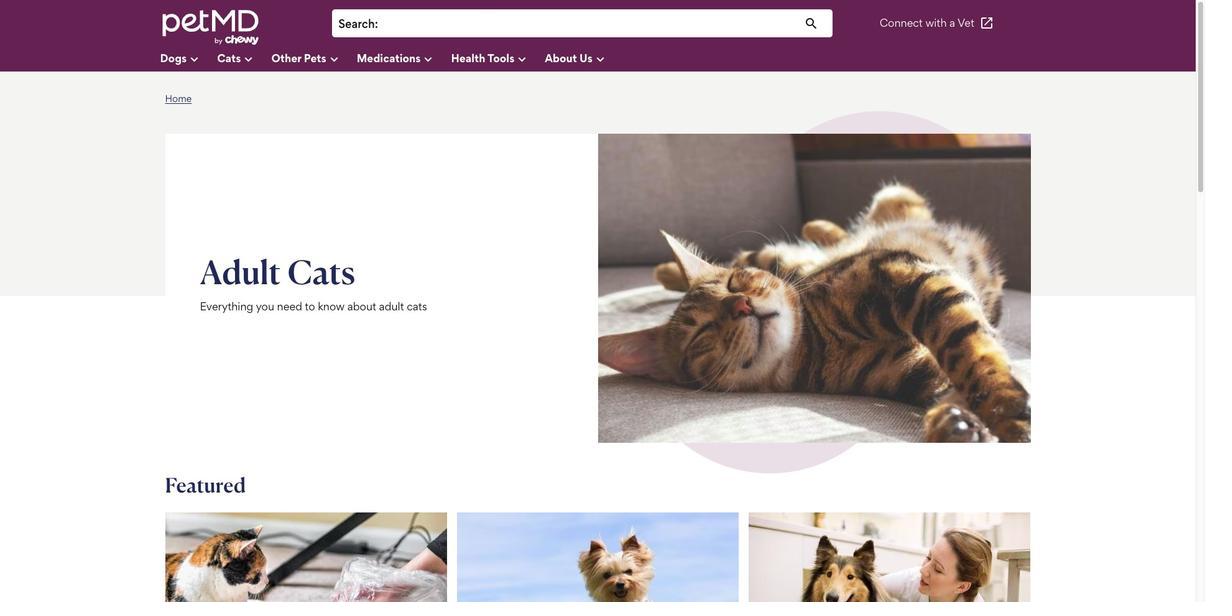 Task type: vqa. For each thing, say whether or not it's contained in the screenshot.
Medications at the top left of page
yes



Task type: describe. For each thing, give the bounding box(es) containing it.
need
[[277, 300, 302, 313]]

everything you need to know about adult cats
[[200, 300, 427, 313]]

adult cats
[[200, 251, 355, 292]]

medications
[[357, 51, 421, 64]]

cats inside popup button
[[217, 51, 241, 64]]

health tools button
[[451, 47, 545, 72]]

everything
[[200, 300, 253, 313]]

search
[[339, 17, 375, 31]]

petmd home image
[[160, 8, 260, 46]]

search :
[[339, 17, 378, 31]]

tools
[[488, 51, 515, 64]]

connect with a vet
[[880, 16, 975, 30]]

adult
[[200, 251, 281, 292]]

home link
[[165, 93, 192, 105]]

bengal cat stretched out and sleeping on a couch image
[[598, 134, 1031, 443]]

connect
[[880, 16, 923, 30]]

home
[[165, 93, 192, 105]]

about us button
[[545, 47, 623, 72]]

connect with a vet button
[[880, 8, 995, 38]]

dogs button
[[160, 47, 217, 72]]

about
[[348, 300, 376, 313]]

dogs
[[160, 51, 187, 64]]

health
[[451, 51, 486, 64]]



Task type: locate. For each thing, give the bounding box(es) containing it.
cats button
[[217, 47, 272, 72]]

cats
[[217, 51, 241, 64], [288, 251, 355, 292]]

pets
[[304, 51, 326, 64]]

cats
[[407, 300, 427, 313]]

featured
[[165, 473, 246, 498]]

other pets button
[[272, 47, 357, 72]]

vet
[[958, 16, 975, 30]]

None text field
[[385, 16, 827, 32]]

cats down petmd home image
[[217, 51, 241, 64]]

other
[[272, 51, 302, 64]]

1 horizontal spatial cats
[[288, 251, 355, 292]]

0 vertical spatial cats
[[217, 51, 241, 64]]

a
[[950, 16, 956, 30]]

to
[[305, 300, 315, 313]]

medications button
[[357, 47, 451, 72]]

you
[[256, 300, 274, 313]]

0 horizontal spatial cats
[[217, 51, 241, 64]]

:
[[375, 17, 378, 31]]

health tools
[[451, 51, 515, 64]]

1 vertical spatial cats
[[288, 251, 355, 292]]

about us
[[545, 51, 593, 64]]

about
[[545, 51, 577, 64]]

with
[[926, 16, 947, 30]]

know
[[318, 300, 345, 313]]

other pets
[[272, 51, 326, 64]]

us
[[580, 51, 593, 64]]

adult
[[379, 300, 404, 313]]

cats up 'everything you need to know about adult cats'
[[288, 251, 355, 292]]



